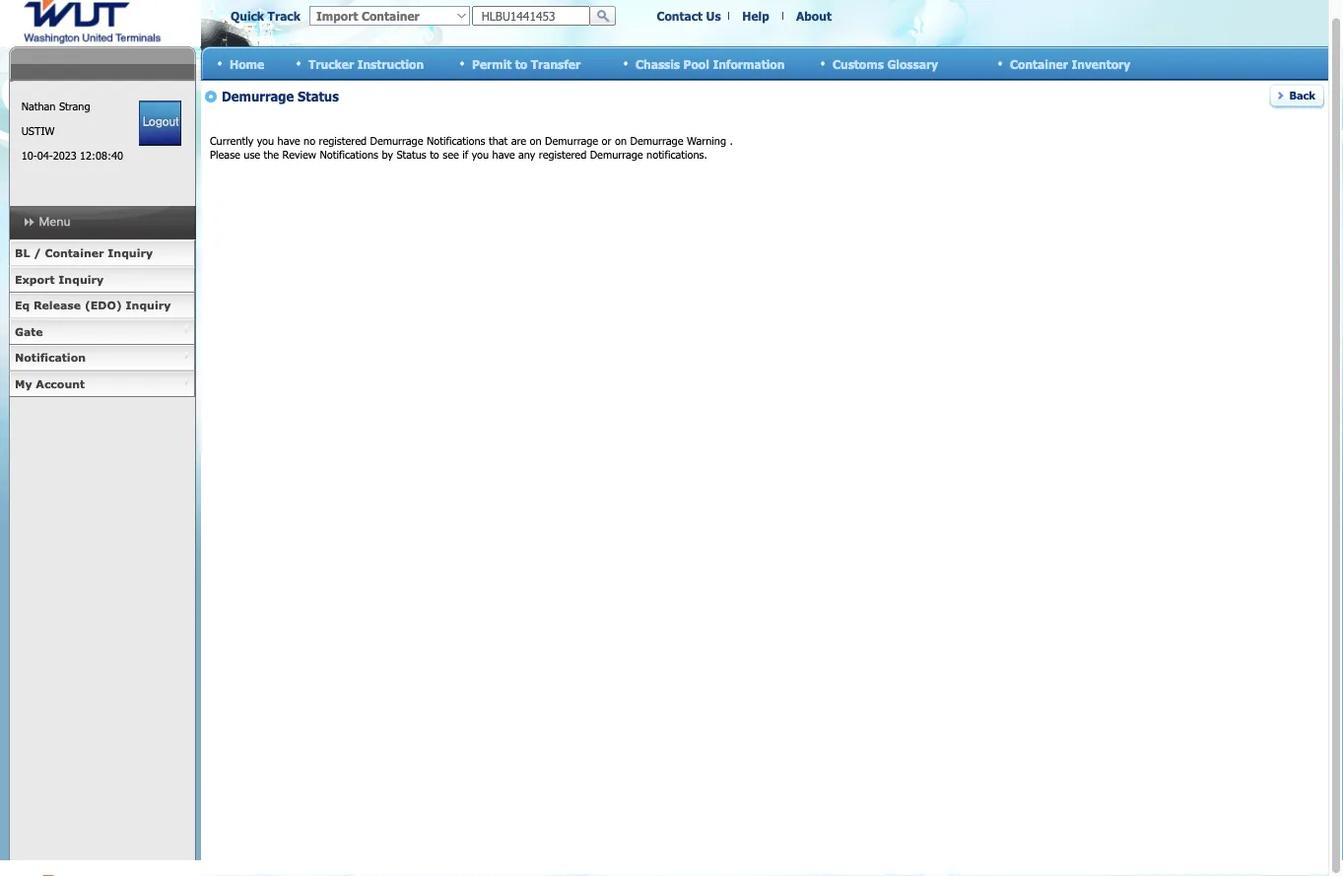 Task type: locate. For each thing, give the bounding box(es) containing it.
export inquiry link
[[9, 267, 195, 293]]

customs
[[833, 56, 884, 71]]

bl / container inquiry
[[15, 246, 153, 260]]

10-04-2023 12:08:40
[[21, 149, 123, 162]]

inquiry right (edo)
[[126, 299, 171, 312]]

gate
[[15, 325, 43, 338]]

inquiry up export inquiry link
[[108, 246, 153, 260]]

account
[[36, 377, 85, 390]]

help link
[[742, 9, 769, 23]]

to
[[515, 56, 527, 71]]

1 vertical spatial container
[[45, 246, 104, 260]]

None text field
[[472, 6, 590, 26]]

my account link
[[9, 371, 195, 397]]

quick track
[[231, 9, 300, 23]]

(edo)
[[85, 299, 122, 312]]

1 vertical spatial inquiry
[[58, 272, 104, 286]]

0 vertical spatial container
[[1010, 56, 1068, 71]]

inventory
[[1072, 56, 1130, 71]]

glossary
[[887, 56, 938, 71]]

container up 'export inquiry'
[[45, 246, 104, 260]]

contact us
[[657, 9, 721, 23]]

trucker instruction
[[308, 56, 424, 71]]

inquiry
[[108, 246, 153, 260], [58, 272, 104, 286], [126, 299, 171, 312]]

my
[[15, 377, 32, 390]]

inquiry down the bl / container inquiry
[[58, 272, 104, 286]]

container
[[1010, 56, 1068, 71], [45, 246, 104, 260]]

release
[[33, 299, 81, 312]]

bl / container inquiry link
[[9, 240, 195, 267]]

notification link
[[9, 345, 195, 371]]

10-
[[21, 149, 37, 162]]

quick
[[231, 9, 264, 23]]

2 vertical spatial inquiry
[[126, 299, 171, 312]]

inquiry for (edo)
[[126, 299, 171, 312]]

container left inventory
[[1010, 56, 1068, 71]]

export
[[15, 272, 55, 286]]

0 vertical spatial inquiry
[[108, 246, 153, 260]]

strang
[[59, 100, 90, 113]]

notification
[[15, 351, 86, 364]]

/
[[34, 246, 41, 260]]

us
[[706, 9, 721, 23]]

export inquiry
[[15, 272, 104, 286]]



Task type: describe. For each thing, give the bounding box(es) containing it.
permit to transfer
[[472, 56, 581, 71]]

about
[[796, 9, 832, 23]]

my account
[[15, 377, 85, 390]]

container inventory
[[1010, 56, 1130, 71]]

track
[[268, 9, 300, 23]]

pool
[[683, 56, 709, 71]]

ustiw
[[21, 124, 55, 137]]

home
[[230, 56, 264, 71]]

gate link
[[9, 319, 195, 345]]

information
[[713, 56, 785, 71]]

trucker
[[308, 56, 354, 71]]

inquiry for container
[[108, 246, 153, 260]]

chassis pool information
[[636, 56, 785, 71]]

contact
[[657, 9, 703, 23]]

help
[[742, 9, 769, 23]]

12:08:40
[[80, 149, 123, 162]]

nathan
[[21, 100, 56, 113]]

nathan strang
[[21, 100, 90, 113]]

1 horizontal spatial container
[[1010, 56, 1068, 71]]

about link
[[796, 9, 832, 23]]

login image
[[139, 101, 182, 146]]

contact us link
[[657, 9, 721, 23]]

bl
[[15, 246, 30, 260]]

0 horizontal spatial container
[[45, 246, 104, 260]]

customs glossary
[[833, 56, 938, 71]]

2023
[[53, 149, 77, 162]]

eq
[[15, 299, 30, 312]]

eq release (edo) inquiry
[[15, 299, 171, 312]]

chassis
[[636, 56, 680, 71]]

instruction
[[357, 56, 424, 71]]

eq release (edo) inquiry link
[[9, 293, 195, 319]]

transfer
[[531, 56, 581, 71]]

04-
[[37, 149, 53, 162]]

permit
[[472, 56, 512, 71]]



Task type: vqa. For each thing, say whether or not it's contained in the screenshot.
the 'Inquiry' in BL / Container Inquiry link
no



